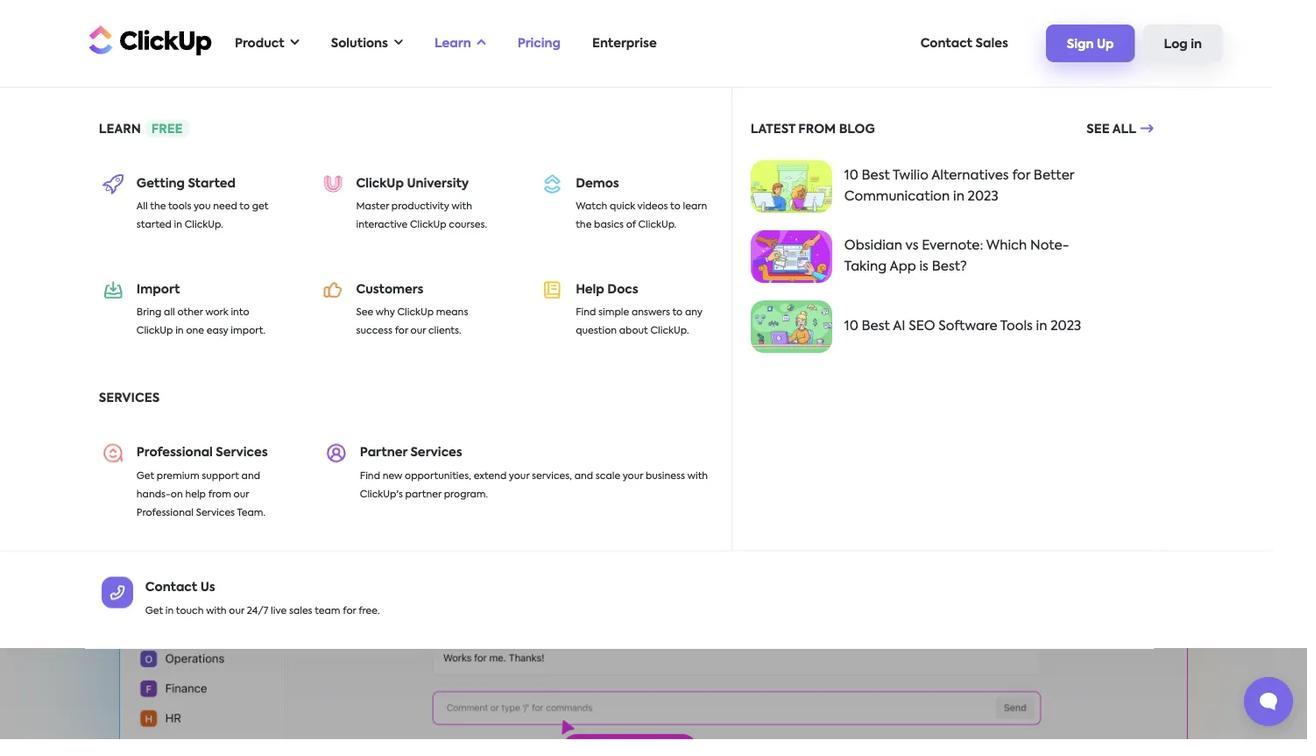 Task type: describe. For each thing, give the bounding box(es) containing it.
for inside see why clickup means success for our clients.
[[395, 326, 408, 336]]

work
[[205, 308, 229, 318]]

note-
[[1031, 240, 1070, 253]]

the inside all the tools you need to get started in clickup.
[[150, 202, 166, 212]]

log in link
[[1144, 25, 1224, 62]]

up
[[1098, 38, 1115, 51]]

free.
[[359, 607, 380, 616]]

import
[[137, 283, 180, 296]]

evernote:
[[922, 240, 984, 253]]

one
[[186, 326, 204, 336]]

10 for 10 best ai seo software tools in 2023
[[845, 320, 859, 334]]

obsidian vs evernote: which note-taking app is best? image
[[751, 231, 833, 283]]

clickup inside "master productivity with interactive clickup courses."
[[410, 220, 447, 230]]

services,
[[532, 472, 572, 481]]

sales
[[289, 607, 313, 616]]

in inside bring all other work into clickup in one easy import.
[[175, 326, 184, 336]]

contact us
[[145, 582, 215, 594]]

sprints button
[[301, 112, 402, 193]]

watch quick videos to learn the basics of clickup.
[[576, 202, 708, 230]]

dashboards
[[919, 174, 993, 186]]

better
[[1034, 170, 1075, 183]]

see why clickup means success for our clients.
[[356, 308, 468, 336]]

live
[[271, 607, 287, 616]]

log
[[1165, 38, 1189, 51]]

support
[[202, 472, 239, 481]]

watch
[[576, 202, 608, 212]]

services inside get premium support and hands-on help from our professional services team.
[[196, 508, 235, 518]]

10 best twilio alternatives for better communication in 2023 image
[[751, 160, 833, 213]]

blog
[[840, 123, 876, 135]]

get for contact us
[[145, 607, 163, 616]]

contact sales
[[921, 37, 1009, 50]]

10 best ai seo software tools in 2023 link
[[737, 301, 1154, 353]]

dashboards button
[[906, 112, 1007, 193]]

pricing link
[[509, 25, 570, 61]]

see all link
[[1087, 120, 1154, 139]]

find new opportunities, extend your services, and scale your business with clickup's partner program.
[[360, 472, 708, 500]]

help docs
[[576, 283, 639, 296]]

need
[[213, 202, 237, 212]]

docs inside button
[[437, 174, 468, 186]]

clickup. inside watch quick videos to learn the basics of clickup.
[[639, 220, 677, 230]]

clickup university
[[356, 178, 469, 190]]

professional services
[[137, 447, 268, 460]]

sign up
[[1068, 38, 1115, 51]]

into
[[231, 308, 249, 318]]

with inside "master productivity with interactive clickup courses."
[[452, 202, 473, 212]]

sign up button
[[1047, 25, 1136, 62]]

import.
[[231, 326, 266, 336]]

help
[[185, 490, 206, 500]]

forms button
[[200, 112, 301, 193]]

in inside all the tools you need to get started in clickup.
[[174, 220, 182, 230]]

on
[[171, 490, 183, 500]]

partner services
[[360, 447, 463, 460]]

10 best ai seo software tools in 2023 image
[[751, 301, 833, 353]]

app
[[890, 261, 917, 274]]

extend
[[474, 472, 507, 481]]

started
[[137, 220, 172, 230]]

10 for 10 best twilio alternatives for better communication in 2023
[[845, 170, 859, 183]]

simple
[[599, 308, 630, 318]]

master
[[356, 202, 389, 212]]

in inside 10 best ai seo software tools in 2023 link
[[1037, 320, 1048, 334]]

hands-
[[137, 490, 171, 500]]

sales
[[976, 37, 1009, 50]]

get in touch with our 24/7 live sales team for free.
[[145, 607, 380, 616]]

scale
[[596, 472, 621, 481]]

free
[[151, 123, 183, 135]]

projects button
[[805, 112, 906, 193]]

alternatives
[[932, 170, 1010, 183]]

our inside see why clickup means success for our clients.
[[411, 326, 426, 336]]

pricing
[[518, 37, 561, 50]]

sign
[[1068, 38, 1095, 51]]

for inside 10 best twilio alternatives for better communication in 2023
[[1013, 170, 1031, 183]]

to for demos
[[671, 202, 681, 212]]

university
[[407, 178, 469, 190]]

why
[[376, 308, 395, 318]]

tools
[[168, 202, 192, 212]]

productivity
[[392, 202, 450, 212]]

chat image
[[913, 270, 1241, 594]]

team.
[[237, 508, 266, 518]]

contact for contact sales
[[921, 37, 973, 50]]

2 your from the left
[[623, 472, 644, 481]]

answers
[[632, 308, 671, 318]]

find for help docs
[[576, 308, 596, 318]]

our inside get premium support and hands-on help from our professional services team.
[[234, 490, 249, 500]]

2023 inside 10 best twilio alternatives for better communication in 2023
[[968, 191, 999, 204]]

clickup. inside all the tools you need to get started in clickup.
[[185, 220, 223, 230]]

1 ai button from the left
[[100, 112, 200, 193]]

with inside find new opportunities, extend your services, and scale your business with clickup's partner program.
[[688, 472, 708, 481]]

easy
[[207, 326, 228, 336]]

0 horizontal spatial with
[[206, 607, 227, 616]]

and inside find new opportunities, extend your services, and scale your business with clickup's partner program.
[[575, 472, 594, 481]]

clickup. inside find simple answers to any question about clickup.
[[651, 326, 689, 336]]

clickup inside bring all other work into clickup in one easy import.
[[137, 326, 173, 336]]

get premium support and hands-on help from our professional services team.
[[137, 472, 266, 518]]

touch
[[176, 607, 204, 616]]

business
[[646, 472, 686, 481]]

demos
[[576, 178, 620, 190]]

best?
[[932, 261, 968, 274]]

learn button
[[426, 25, 495, 61]]

master productivity with interactive clickup courses.
[[356, 202, 487, 230]]

about
[[620, 326, 649, 336]]



Task type: vqa. For each thing, say whether or not it's contained in the screenshot.
second the 'Chat' button from the right
no



Task type: locate. For each thing, give the bounding box(es) containing it.
in right the log
[[1192, 38, 1203, 51]]

2 horizontal spatial for
[[1013, 170, 1031, 183]]

contact sales link
[[912, 25, 1018, 61]]

log in
[[1165, 38, 1203, 51]]

projects
[[831, 174, 880, 186]]

get for professional services
[[137, 472, 154, 481]]

premium
[[157, 472, 200, 481]]

learn left the 'free'
[[99, 123, 141, 135]]

ai left seo
[[893, 320, 906, 334]]

tracking
[[544, 174, 595, 186]]

ai up started at the left top
[[144, 174, 156, 186]]

1 vertical spatial see
[[356, 308, 374, 318]]

0 vertical spatial best
[[862, 170, 891, 183]]

forms
[[232, 174, 270, 186]]

your right extend
[[509, 472, 530, 481]]

2 vertical spatial our
[[229, 607, 245, 616]]

our
[[411, 326, 426, 336], [234, 490, 249, 500], [229, 607, 245, 616]]

learn
[[683, 202, 708, 212]]

clickup down bring
[[137, 326, 173, 336]]

10
[[845, 170, 859, 183], [845, 320, 859, 334]]

new
[[383, 472, 403, 481]]

with down "us"
[[206, 607, 227, 616]]

0 vertical spatial 2023
[[968, 191, 999, 204]]

2 horizontal spatial with
[[688, 472, 708, 481]]

and inside get premium support and hands-on help from our professional services team.
[[242, 472, 260, 481]]

all inside all the tools you need to get started in clickup.
[[137, 202, 148, 212]]

1 horizontal spatial the
[[576, 220, 592, 230]]

2 10 from the top
[[845, 320, 859, 334]]

1 horizontal spatial your
[[623, 472, 644, 481]]

ai button
[[100, 112, 200, 193], [1007, 112, 1108, 193]]

seo
[[909, 320, 936, 334]]

for left "free."
[[343, 607, 356, 616]]

0 horizontal spatial learn
[[99, 123, 141, 135]]

to left learn
[[671, 202, 681, 212]]

our left 24/7
[[229, 607, 245, 616]]

in inside log in link
[[1192, 38, 1203, 51]]

1 and from the left
[[242, 472, 260, 481]]

bring
[[137, 308, 162, 318]]

our up team.
[[234, 490, 249, 500]]

in down tools
[[174, 220, 182, 230]]

1 best from the top
[[862, 170, 891, 183]]

0 horizontal spatial contact
[[145, 582, 197, 594]]

1 horizontal spatial contact
[[921, 37, 973, 50]]

product button
[[226, 25, 308, 61]]

0 vertical spatial our
[[411, 326, 426, 336]]

in right tools
[[1037, 320, 1048, 334]]

all up started at the left top
[[137, 202, 148, 212]]

all
[[164, 308, 175, 318]]

and right support
[[242, 472, 260, 481]]

means
[[436, 308, 468, 318]]

0 vertical spatial the
[[150, 202, 166, 212]]

2 professional from the top
[[137, 508, 194, 518]]

from
[[208, 490, 231, 500]]

clickup image
[[84, 23, 212, 57]]

with up courses.
[[452, 202, 473, 212]]

quick
[[610, 202, 636, 212]]

best up communication
[[862, 170, 891, 183]]

for left better
[[1013, 170, 1031, 183]]

sprints
[[331, 174, 373, 186]]

0 horizontal spatial see
[[356, 308, 374, 318]]

which
[[987, 240, 1028, 253]]

all
[[1113, 123, 1137, 135], [137, 202, 148, 212]]

the inside watch quick videos to learn the basics of clickup.
[[576, 220, 592, 230]]

see for see all
[[1087, 123, 1110, 135]]

from
[[799, 123, 836, 135]]

in down dashboards
[[954, 191, 965, 204]]

10 best twilio alternatives for better communication in 2023
[[845, 170, 1075, 204]]

customers
[[356, 283, 424, 296]]

success
[[356, 326, 393, 336]]

contact up touch
[[145, 582, 197, 594]]

1 horizontal spatial ai button
[[1007, 112, 1108, 193]]

twilio
[[893, 170, 929, 183]]

in left touch
[[166, 607, 174, 616]]

best for ai
[[862, 320, 891, 334]]

question
[[576, 326, 617, 336]]

get down contact us
[[145, 607, 163, 616]]

1 vertical spatial all
[[137, 202, 148, 212]]

1 horizontal spatial with
[[452, 202, 473, 212]]

1 vertical spatial learn
[[99, 123, 141, 135]]

clickup. down videos
[[639, 220, 677, 230]]

1 vertical spatial for
[[395, 326, 408, 336]]

2023 right tools
[[1051, 320, 1082, 334]]

0 vertical spatial with
[[452, 202, 473, 212]]

0 horizontal spatial 2023
[[968, 191, 999, 204]]

contact for contact us
[[145, 582, 197, 594]]

1 vertical spatial professional
[[137, 508, 194, 518]]

1 vertical spatial best
[[862, 320, 891, 334]]

0 horizontal spatial for
[[343, 607, 356, 616]]

of
[[627, 220, 636, 230]]

0 horizontal spatial all
[[137, 202, 148, 212]]

best left seo
[[862, 320, 891, 334]]

is
[[920, 261, 929, 274]]

0 vertical spatial docs
[[437, 174, 468, 186]]

1 horizontal spatial see
[[1087, 123, 1110, 135]]

1 vertical spatial find
[[360, 472, 380, 481]]

1 your from the left
[[509, 472, 530, 481]]

1 vertical spatial get
[[145, 607, 163, 616]]

see left the "why"
[[356, 308, 374, 318]]

program.
[[444, 490, 488, 500]]

learn inside popup button
[[435, 37, 471, 50]]

solutions button
[[322, 25, 412, 61]]

our left the clients.
[[411, 326, 426, 336]]

contact
[[921, 37, 973, 50], [145, 582, 197, 594]]

partner
[[406, 490, 442, 500]]

best inside 10 best ai seo software tools in 2023 link
[[862, 320, 891, 334]]

0 vertical spatial see
[[1087, 123, 1110, 135]]

find inside find new opportunities, extend your services, and scale your business with clickup's partner program.
[[360, 472, 380, 481]]

ai up note-
[[1051, 174, 1063, 186]]

to inside watch quick videos to learn the basics of clickup.
[[671, 202, 681, 212]]

clickup inside see why clickup means success for our clients.
[[398, 308, 434, 318]]

1 vertical spatial docs
[[608, 283, 639, 296]]

0 vertical spatial learn
[[435, 37, 471, 50]]

all the tools you need to get started in clickup.
[[137, 202, 269, 230]]

2023 down alternatives
[[968, 191, 999, 204]]

clients.
[[429, 326, 462, 336]]

for down the "why"
[[395, 326, 408, 336]]

0 vertical spatial for
[[1013, 170, 1031, 183]]

software
[[939, 320, 998, 334]]

1 vertical spatial with
[[688, 472, 708, 481]]

best inside 10 best twilio alternatives for better communication in 2023
[[862, 170, 891, 183]]

10 right 10 best ai seo software tools in 2023 'image'
[[845, 320, 859, 334]]

docs up simple
[[608, 283, 639, 296]]

1 vertical spatial 2023
[[1051, 320, 1082, 334]]

get
[[252, 202, 269, 212]]

to left any
[[673, 308, 683, 318]]

you
[[194, 202, 211, 212]]

0 horizontal spatial ai
[[144, 174, 156, 186]]

1 10 from the top
[[845, 170, 859, 183]]

getting
[[137, 178, 185, 190]]

clickup down productivity
[[410, 220, 447, 230]]

2 horizontal spatial ai
[[1051, 174, 1063, 186]]

0 vertical spatial contact
[[921, 37, 973, 50]]

0 vertical spatial all
[[1113, 123, 1137, 135]]

2 best from the top
[[862, 320, 891, 334]]

help
[[576, 283, 605, 296]]

started
[[188, 178, 236, 190]]

opportunities,
[[405, 472, 472, 481]]

0 horizontal spatial ai button
[[100, 112, 200, 193]]

docs up productivity
[[437, 174, 468, 186]]

learn right solutions popup button
[[435, 37, 471, 50]]

to left 'get'
[[240, 202, 250, 212]]

0 vertical spatial 10
[[845, 170, 859, 183]]

docs
[[437, 174, 468, 186], [608, 283, 639, 296]]

clickup. down answers on the top
[[651, 326, 689, 336]]

10 down "blog" at right
[[845, 170, 859, 183]]

0 horizontal spatial docs
[[437, 174, 468, 186]]

the down watch
[[576, 220, 592, 230]]

clickup up master
[[356, 178, 404, 190]]

2 vertical spatial with
[[206, 607, 227, 616]]

10 best twilio alternatives for better communication in 2023 link
[[737, 160, 1154, 213]]

time
[[511, 174, 541, 186]]

with right business at bottom
[[688, 472, 708, 481]]

1 professional from the top
[[137, 447, 213, 460]]

2 and from the left
[[575, 472, 594, 481]]

1 horizontal spatial and
[[575, 472, 594, 481]]

time tracking
[[511, 174, 595, 186]]

see inside see all link
[[1087, 123, 1110, 135]]

find up clickup's
[[360, 472, 380, 481]]

0 vertical spatial find
[[576, 308, 596, 318]]

1 horizontal spatial ai
[[893, 320, 906, 334]]

1 vertical spatial the
[[576, 220, 592, 230]]

see inside see why clickup means success for our clients.
[[356, 308, 374, 318]]

2 vertical spatial for
[[343, 607, 356, 616]]

to for help docs
[[673, 308, 683, 318]]

0 vertical spatial get
[[137, 472, 154, 481]]

see for see why clickup means success for our clients.
[[356, 308, 374, 318]]

see down "up"
[[1087, 123, 1110, 135]]

1 vertical spatial 10
[[845, 320, 859, 334]]

latest from blog
[[751, 123, 876, 135]]

other
[[178, 308, 203, 318]]

1 horizontal spatial 2023
[[1051, 320, 1082, 334]]

10 inside 10 best twilio alternatives for better communication in 2023
[[845, 170, 859, 183]]

product
[[235, 37, 285, 50]]

1 horizontal spatial all
[[1113, 123, 1137, 135]]

to inside all the tools you need to get started in clickup.
[[240, 202, 250, 212]]

in inside 10 best twilio alternatives for better communication in 2023
[[954, 191, 965, 204]]

1 horizontal spatial find
[[576, 308, 596, 318]]

1 horizontal spatial learn
[[435, 37, 471, 50]]

1 vertical spatial our
[[234, 490, 249, 500]]

professional up premium
[[137, 447, 213, 460]]

2 ai button from the left
[[1007, 112, 1108, 193]]

find for partner services
[[360, 472, 380, 481]]

basics
[[594, 220, 624, 230]]

to inside find simple answers to any question about clickup.
[[673, 308, 683, 318]]

0 horizontal spatial and
[[242, 472, 260, 481]]

bring all other work into clickup in one easy import.
[[137, 308, 266, 336]]

in left 'one'
[[175, 326, 184, 336]]

the
[[150, 202, 166, 212], [576, 220, 592, 230]]

and
[[242, 472, 260, 481], [575, 472, 594, 481]]

professional inside get premium support and hands-on help from our professional services team.
[[137, 508, 194, 518]]

contact left the "sales"
[[921, 37, 973, 50]]

and left scale
[[575, 472, 594, 481]]

see all
[[1087, 123, 1137, 135]]

2023
[[968, 191, 999, 204], [1051, 320, 1082, 334]]

clickup right the "why"
[[398, 308, 434, 318]]

get inside get premium support and hands-on help from our professional services team.
[[137, 472, 154, 481]]

team
[[315, 607, 341, 616]]

see
[[1087, 123, 1110, 135], [356, 308, 374, 318]]

all down "up"
[[1113, 123, 1137, 135]]

the up started at the left top
[[150, 202, 166, 212]]

clickup. down you on the left top of the page
[[185, 220, 223, 230]]

vs
[[906, 240, 919, 253]]

tools
[[1001, 320, 1033, 334]]

0 horizontal spatial the
[[150, 202, 166, 212]]

obsidian vs evernote: which note- taking app is best?
[[845, 240, 1070, 274]]

0 horizontal spatial find
[[360, 472, 380, 481]]

0 vertical spatial professional
[[137, 447, 213, 460]]

enterprise
[[593, 37, 657, 50]]

whiteboards button
[[704, 112, 805, 193]]

best for twilio
[[862, 170, 891, 183]]

services
[[99, 393, 160, 405], [216, 447, 268, 460], [411, 447, 463, 460], [196, 508, 235, 518]]

24/7
[[247, 607, 269, 616]]

us
[[200, 582, 215, 594]]

find up question
[[576, 308, 596, 318]]

professional down hands-
[[137, 508, 194, 518]]

find inside find simple answers to any question about clickup.
[[576, 308, 596, 318]]

1 horizontal spatial for
[[395, 326, 408, 336]]

1 horizontal spatial docs
[[608, 283, 639, 296]]

clickup's
[[360, 490, 403, 500]]

courses.
[[449, 220, 487, 230]]

solutions
[[331, 37, 388, 50]]

enterprise link
[[584, 25, 666, 61]]

1 vertical spatial contact
[[145, 582, 197, 594]]

your right scale
[[623, 472, 644, 481]]

0 horizontal spatial your
[[509, 472, 530, 481]]

get up hands-
[[137, 472, 154, 481]]



